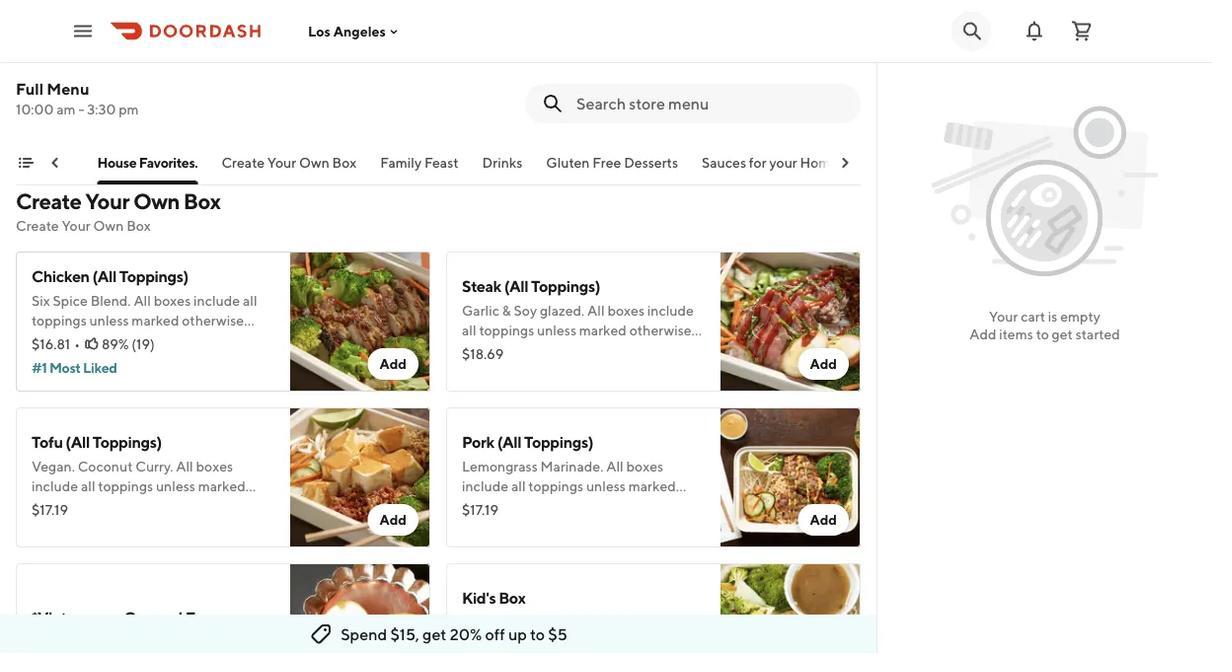 Task type: locate. For each thing, give the bounding box(es) containing it.
add button for chicken (all toppings)
[[368, 349, 419, 380]]

create
[[222, 155, 265, 171], [16, 189, 81, 214], [16, 218, 59, 234]]

create inside create your own box button
[[222, 155, 265, 171]]

$18.69
[[462, 346, 504, 362]]

0 horizontal spatial own
[[93, 218, 124, 234]]

to inside your cart is empty add items to get started
[[1037, 326, 1050, 343]]

0 vertical spatial get
[[1052, 326, 1073, 343]]

1 vertical spatial create
[[16, 189, 81, 214]]

2 $17.19 from the left
[[462, 502, 499, 519]]

peanuts,
[[168, 62, 223, 78]]

los
[[308, 23, 331, 39]]

to
[[1037, 326, 1050, 343], [530, 626, 545, 644]]

own
[[299, 155, 330, 171], [133, 189, 180, 214], [93, 218, 124, 234]]

for
[[749, 155, 767, 171]]

desserts
[[624, 155, 678, 171]]

and
[[485, 615, 509, 631], [494, 635, 518, 651], [573, 654, 596, 655]]

toppings) right the steak
[[531, 277, 601, 296]]

box inside button
[[332, 155, 357, 171]]

add for steak (all toppings)
[[810, 356, 838, 372]]

$15,
[[390, 626, 420, 644]]

1 vertical spatial green
[[32, 42, 71, 58]]

0 horizontal spatial to
[[530, 626, 545, 644]]

kid's
[[462, 589, 496, 608]]

(all right the steak
[[504, 277, 529, 296]]

1 horizontal spatial to
[[1037, 326, 1050, 343]]

house
[[97, 155, 137, 171]]

create up chicken
[[16, 218, 59, 234]]

pm
[[119, 101, 139, 118]]

sauces for your home button
[[702, 153, 839, 185]]

menu
[[47, 80, 89, 98]]

$16.81
[[32, 336, 70, 353]]

bean
[[233, 42, 265, 58]]

your up items
[[990, 309, 1019, 325]]

veggie green curry image
[[290, 0, 431, 131]]

toppings) right pork
[[524, 433, 594, 452]]

own down house favorites.
[[133, 189, 180, 214]]

green up sprouts,
[[32, 42, 71, 58]]

2 vertical spatial own
[[93, 218, 124, 234]]

2 horizontal spatial own
[[299, 155, 330, 171]]

0 items, open order cart image
[[1071, 19, 1094, 43]]

toppings) for chicken (all toppings)
[[119, 267, 189, 286]]

1 vertical spatial own
[[133, 189, 180, 214]]

vegetable
[[114, 42, 179, 58]]

scroll menu navigation left image
[[47, 155, 63, 171]]

(all right chicken
[[92, 267, 117, 286]]

to for up
[[530, 626, 545, 644]]

0 vertical spatial own
[[299, 155, 330, 171]]

0 horizontal spatial get
[[423, 626, 447, 644]]

0 horizontal spatial a
[[521, 635, 528, 651]]

home
[[801, 155, 839, 171]]

and left up
[[485, 615, 509, 631]]

1 horizontal spatial a
[[677, 615, 684, 631]]

$17.19 down pork
[[462, 502, 499, 519]]

box
[[332, 155, 357, 171], [184, 189, 221, 214], [127, 218, 151, 234], [499, 589, 526, 608]]

full
[[16, 80, 44, 98]]

empty
[[1061, 309, 1101, 325]]

your
[[268, 155, 296, 171], [85, 189, 129, 214], [62, 218, 91, 234], [990, 309, 1019, 325]]

with
[[629, 635, 657, 651]]

rolls
[[43, 155, 73, 171]]

show menu categories image
[[18, 155, 34, 171]]

*vietnamese caramel egg image
[[290, 564, 431, 655]]

green
[[83, 16, 127, 35], [32, 42, 71, 58]]

base
[[462, 635, 492, 651]]

own up the chicken (all toppings)
[[93, 218, 124, 234]]

create right favorites.
[[222, 155, 265, 171]]

0 horizontal spatial $17.19
[[32, 502, 68, 519]]

broccoli
[[519, 654, 570, 655]]

89%
[[102, 336, 129, 353]]

family feast
[[381, 155, 459, 171]]

served
[[582, 635, 627, 651]]

am
[[57, 101, 76, 118]]

0 vertical spatial green
[[83, 16, 127, 35]]

1 $17.19 from the left
[[32, 502, 68, 519]]

your down house
[[85, 189, 129, 214]]

0 vertical spatial a
[[677, 615, 684, 631]]

$17.19 down tofu
[[32, 502, 68, 519]]

your down &
[[268, 155, 296, 171]]

0 vertical spatial create
[[222, 155, 265, 171]]

get down is
[[1052, 326, 1073, 343]]

a down under
[[521, 635, 528, 651]]

create for create your own box create your own box
[[16, 189, 81, 214]]

1 horizontal spatial green
[[83, 16, 127, 35]]

box left family
[[332, 155, 357, 171]]

is
[[1049, 309, 1058, 325]]

open menu image
[[71, 19, 95, 43]]

gluten
[[546, 155, 590, 171]]

toppings) down the liked
[[93, 433, 162, 452]]

1 horizontal spatial own
[[133, 189, 180, 214]]

own left family
[[299, 155, 330, 171]]

items
[[1000, 326, 1034, 343]]

steak
[[462, 277, 502, 296]]

fried
[[32, 81, 65, 98]]

$17.19
[[32, 502, 68, 519], [462, 502, 499, 519]]

and down served
[[573, 654, 596, 655]]

box up the chicken (all toppings)
[[127, 218, 151, 234]]

(all for pork
[[497, 433, 522, 452]]

toppings) for pork (all toppings)
[[524, 433, 594, 452]]

0 vertical spatial to
[[1037, 326, 1050, 343]]

house favorites.
[[97, 155, 198, 171]]

green up curry,
[[83, 16, 127, 35]]

a right select
[[677, 615, 684, 631]]

a
[[677, 615, 684, 631], [521, 635, 528, 651]]

drinks
[[483, 155, 523, 171]]

1 horizontal spatial $17.19
[[462, 502, 499, 519]]

add for chicken (all toppings)
[[380, 356, 407, 372]]

pork (all toppings)
[[462, 433, 594, 452]]

only,
[[551, 615, 580, 631]]

create your own box button
[[222, 153, 357, 185]]

and up steamed
[[494, 635, 518, 651]]

create down spring rolls button at the top left
[[16, 189, 81, 214]]

chicken (all toppings) image
[[290, 252, 431, 392]]

pork
[[462, 433, 495, 452]]

0 vertical spatial and
[[485, 615, 509, 631]]

scroll menu navigation right image
[[838, 155, 853, 171]]

add button for pork (all toppings)
[[798, 505, 849, 536]]

to down cart
[[1037, 326, 1050, 343]]

3:30
[[87, 101, 116, 118]]

your inside your cart is empty add items to get started
[[990, 309, 1019, 325]]

1 horizontal spatial get
[[1052, 326, 1073, 343]]

(10
[[462, 615, 482, 631]]

$17.19 for pork
[[462, 502, 499, 519]]

own inside button
[[299, 155, 330, 171]]

(all right pork
[[497, 433, 522, 452]]

most
[[49, 360, 81, 376]]

veggie
[[32, 16, 81, 35]]

shallots
[[67, 81, 117, 98]]

(all right tofu
[[66, 433, 90, 452]]

(all
[[92, 267, 117, 286], [504, 277, 529, 296], [66, 433, 90, 452], [497, 433, 522, 452]]

10:00
[[16, 101, 54, 118]]

to right up
[[530, 626, 545, 644]]

get
[[1052, 326, 1073, 343], [423, 626, 447, 644]]

box up under
[[499, 589, 526, 608]]

#1
[[32, 360, 47, 376]]

tofu (all toppings)
[[32, 433, 162, 452]]

toppings) for tofu (all toppings)
[[93, 433, 162, 452]]

family feast button
[[381, 153, 459, 185]]

*vietnamese
[[32, 609, 121, 628]]

get right $15,
[[423, 626, 447, 644]]

toppings) up (19) on the bottom left
[[119, 267, 189, 286]]

protein.
[[531, 635, 579, 651]]

drinks button
[[483, 153, 523, 185]]

spring rolls button
[[0, 153, 73, 185]]

2 vertical spatial create
[[16, 218, 59, 234]]

1 vertical spatial to
[[530, 626, 545, 644]]

kid's box image
[[721, 564, 861, 655]]



Task type: describe. For each thing, give the bounding box(es) containing it.
tofu (all toppings) image
[[290, 408, 431, 548]]

(all for steak
[[504, 277, 529, 296]]

spend
[[341, 626, 387, 644]]

sauce.
[[652, 654, 691, 655]]

add button for tofu (all toppings)
[[368, 505, 419, 536]]

&
[[259, 62, 268, 78]]

$17.19 for tofu
[[32, 502, 68, 519]]

add for pork (all toppings)
[[810, 512, 838, 528]]

curry
[[130, 16, 169, 35]]

full menu 10:00 am - 3:30 pm
[[16, 80, 139, 118]]

please.)
[[583, 615, 632, 631]]

own for create your own box
[[299, 155, 330, 171]]

family
[[381, 155, 422, 171]]

gluten free desserts button
[[546, 153, 678, 185]]

get inside your cart is empty add items to get started
[[1052, 326, 1073, 343]]

1 vertical spatial get
[[423, 626, 447, 644]]

1 vertical spatial a
[[521, 635, 528, 651]]

gluten free desserts
[[546, 155, 678, 171]]

own for create your own box create your own box
[[133, 189, 180, 214]]

off
[[485, 626, 505, 644]]

1 vertical spatial and
[[494, 635, 518, 651]]

lime
[[226, 62, 257, 78]]

(all for chicken
[[92, 267, 117, 286]]

feast
[[425, 155, 459, 171]]

add for tofu (all toppings)
[[380, 512, 407, 528]]

box down favorites.
[[184, 189, 221, 214]]

deluxe,
[[182, 42, 230, 58]]

caramel
[[599, 654, 649, 655]]

create your own box create your own box
[[16, 189, 221, 234]]

herbs,
[[124, 62, 165, 78]]

chicken
[[32, 267, 90, 286]]

create for create your own box
[[222, 155, 265, 171]]

*vietnamese caramel egg
[[32, 609, 213, 628]]

your up chicken
[[62, 218, 91, 234]]

started
[[1076, 326, 1121, 343]]

steak (all toppings) image
[[721, 252, 861, 392]]

curry,
[[74, 42, 112, 58]]

egg
[[185, 609, 213, 628]]

toppings) for steak (all toppings)
[[531, 277, 601, 296]]

0 horizontal spatial green
[[32, 42, 71, 58]]

your
[[770, 155, 798, 171]]

pork (all toppings) image
[[721, 408, 861, 548]]

sauces for your home
[[702, 155, 839, 171]]

fresh
[[86, 62, 122, 78]]

(19)
[[132, 336, 155, 353]]

20%
[[450, 626, 482, 644]]

•
[[74, 336, 80, 353]]

$5
[[548, 626, 568, 644]]

your inside button
[[268, 155, 296, 171]]

favorites.
[[139, 155, 198, 171]]

veggie green curry green curry, vegetable deluxe, bean sprouts, fresh herbs, peanuts, lime & fried shallots
[[32, 16, 268, 98]]

caramel
[[124, 609, 183, 628]]

steamed
[[462, 654, 516, 655]]

#1 most liked
[[32, 360, 117, 376]]

(all for tofu
[[66, 433, 90, 452]]

free
[[593, 155, 622, 171]]

cart
[[1021, 309, 1046, 325]]

2 vertical spatial and
[[573, 654, 596, 655]]

$16.81 •
[[32, 336, 80, 353]]

$12.44
[[32, 85, 73, 102]]

under
[[511, 615, 548, 631]]

up
[[509, 626, 527, 644]]

angeles
[[334, 23, 386, 39]]

steak (all toppings)
[[462, 277, 601, 296]]

-
[[78, 101, 84, 118]]

kid's box (10 and under only, please.)  select a base and a protein.  served with steamed broccoli and caramel sauce.
[[462, 589, 691, 655]]

spring rolls
[[0, 155, 73, 171]]

sauces
[[702, 155, 747, 171]]

spend $15, get 20% off up to $5
[[341, 626, 568, 644]]

89% (19)
[[102, 336, 155, 353]]

box inside kid's box (10 and under only, please.)  select a base and a protein.  served with steamed broccoli and caramel sauce.
[[499, 589, 526, 608]]

your cart is empty add items to get started
[[970, 309, 1121, 343]]

to for items
[[1037, 326, 1050, 343]]

chicken (all toppings)
[[32, 267, 189, 286]]

tofu
[[32, 433, 63, 452]]

notification bell image
[[1023, 19, 1047, 43]]

spring
[[0, 155, 40, 171]]

add button for steak (all toppings)
[[798, 349, 849, 380]]

liked
[[83, 360, 117, 376]]

create your own box
[[222, 155, 357, 171]]

los angeles button
[[308, 23, 402, 39]]

add inside your cart is empty add items to get started
[[970, 326, 997, 343]]

Item Search search field
[[577, 93, 845, 115]]

select
[[634, 615, 674, 631]]



Task type: vqa. For each thing, say whether or not it's contained in the screenshot.
the bottom Create
yes



